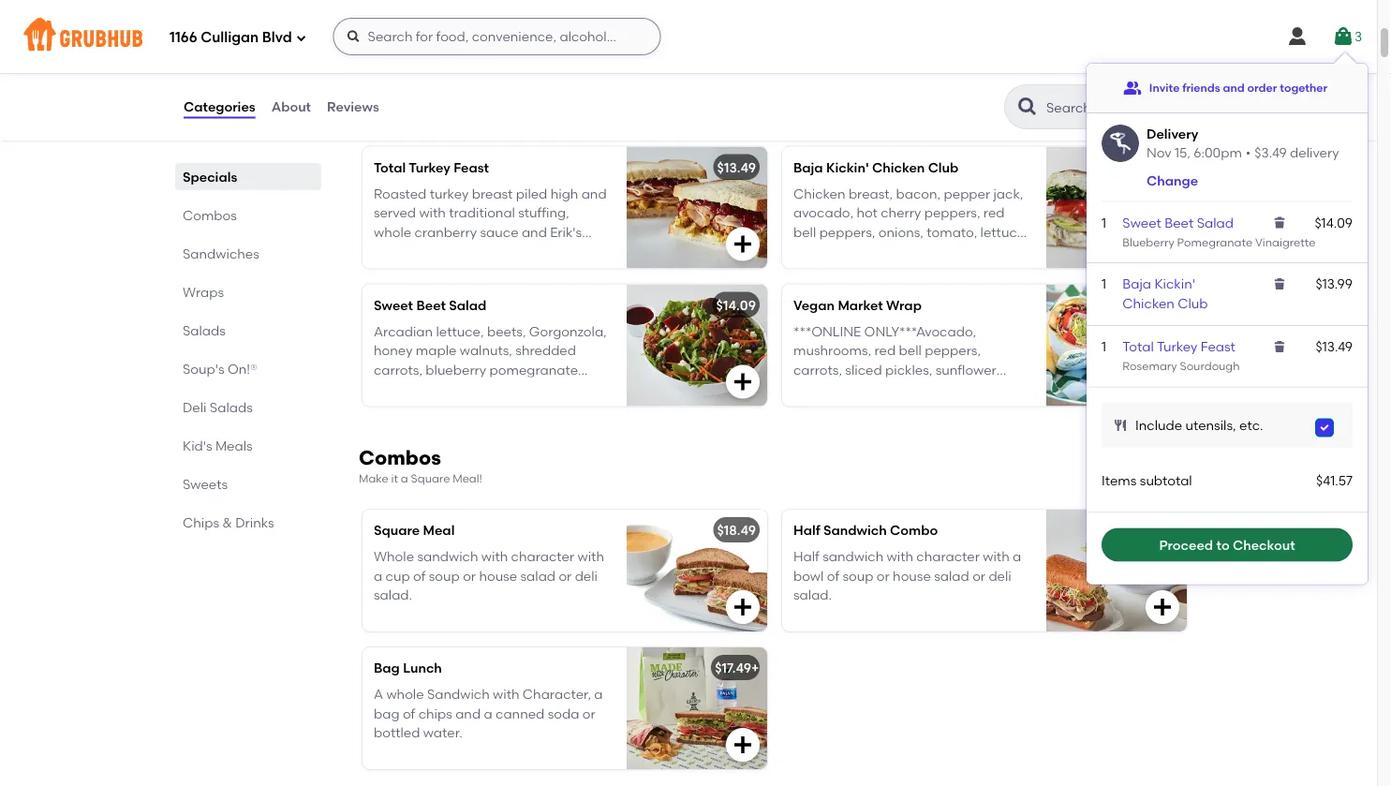 Task type: locate. For each thing, give the bounding box(es) containing it.
ranch
[[881, 243, 918, 259]]

high
[[551, 186, 578, 202]]

tooltip containing delivery
[[1087, 52, 1368, 584]]

character inside whole sandwich with character with a cup of soup or house salad or deli salad.
[[511, 549, 574, 565]]

honey
[[374, 342, 413, 358]]

whole inside roasted turkey breast piled high and served with traditional stuffing, whole cranberry sauce and erik's secret goo on sliced rosemary sourdough bread.  810 cal.
[[374, 224, 411, 240]]

canned
[[496, 705, 545, 721]]

1 horizontal spatial soup
[[843, 568, 874, 584]]

0 horizontal spatial on
[[448, 243, 465, 259]]

2 house from the left
[[893, 568, 931, 584]]

meal!
[[453, 472, 482, 485]]

salad. for cup
[[374, 587, 412, 603]]

1 horizontal spatial salad
[[1197, 215, 1234, 231]]

svg image for vegan market wrap
[[1151, 370, 1174, 393]]

blvd
[[262, 29, 292, 46]]

1 vertical spatial 1
[[1102, 276, 1106, 292]]

sandwich for meal
[[417, 549, 478, 565]]

rosemary
[[508, 243, 568, 259]]

chicken inside chicken breast, bacon, pepper jack, avocado, hot cherry peppers, red bell peppers, onions, tomato, lettuce and jalapeno ranch on a peppered onion roll. served warm.
[[793, 186, 846, 202]]

search icon image
[[1016, 96, 1039, 118]]

and up "water."
[[455, 705, 481, 721]]

soup's on!®
[[183, 361, 257, 377]]

combos up sandwiches
[[183, 207, 237, 223]]

0 horizontal spatial total turkey feast
[[374, 159, 489, 175]]

0 vertical spatial sweet
[[1123, 215, 1162, 231]]

0 horizontal spatial sweet
[[374, 297, 413, 313]]

items
[[1102, 472, 1137, 488]]

salad. down bowl
[[793, 587, 832, 603]]

2 vertical spatial chicken
[[1123, 295, 1175, 311]]

0 vertical spatial salad
[[1197, 215, 1234, 231]]

house inside whole sandwich with character with a cup of soup or house salad or deli salad.
[[479, 568, 517, 584]]

on!®
[[228, 361, 257, 377]]

invite friends and order together button
[[1123, 71, 1328, 105]]

turkey up rosemary sourdough
[[1157, 338, 1198, 354]]

560
[[449, 381, 473, 396]]

friends
[[1182, 81, 1220, 94]]

salad. inside whole sandwich with character with a cup of soup or house salad or deli salad.
[[374, 587, 412, 603]]

1 horizontal spatial baja
[[1123, 276, 1151, 292]]

$14.99
[[1137, 522, 1176, 538]]

proceed to checkout
[[1159, 537, 1295, 553]]

sandwich down the 'meal'
[[417, 549, 478, 565]]

of right bag
[[403, 705, 415, 721]]

a whole sandwich with character, a bag of chips and a canned soda or bottled water.
[[374, 686, 603, 740]]

2 1 from the top
[[1102, 276, 1106, 292]]

$14.09 up vinaigrette
[[1315, 215, 1353, 231]]

1 vertical spatial peppers,
[[819, 224, 875, 240]]

salads
[[183, 322, 226, 338], [210, 399, 253, 415]]

0 horizontal spatial sandwich
[[427, 686, 490, 702]]

subtotal
[[1140, 472, 1192, 488]]

1 for baja
[[1102, 276, 1106, 292]]

chips & drinks tab
[[183, 512, 314, 532]]

on inside chicken breast, bacon, pepper jack, avocado, hot cherry peppers, red bell peppers, onions, tomato, lettuce and jalapeno ranch on a peppered onion roll. served warm.
[[922, 243, 938, 259]]

and right the high
[[581, 186, 607, 202]]

chicken up bacon,
[[872, 159, 925, 175]]

proceed to checkout button
[[1102, 528, 1353, 562]]

soda
[[548, 705, 579, 721]]

salad. for bowl
[[793, 587, 832, 603]]

0 horizontal spatial sweet beet salad
[[374, 297, 486, 313]]

house for meal
[[479, 568, 517, 584]]

square up whole
[[374, 522, 420, 538]]

1 vertical spatial club
[[1178, 295, 1208, 311]]

0 horizontal spatial cal.
[[476, 381, 499, 396]]

salad inside half sandwich with character with a bowl of soup or house salad or deli salad.
[[934, 568, 969, 584]]

1 soup from the left
[[429, 568, 460, 584]]

soup for cup
[[429, 568, 460, 584]]

half inside half sandwich with character with a bowl of soup or house salad or deli salad.
[[793, 549, 820, 565]]

1 horizontal spatial chicken
[[872, 159, 925, 175]]

1 vertical spatial baja
[[1123, 276, 1151, 292]]

1 vertical spatial specials
[[183, 169, 237, 185]]

0 vertical spatial beet
[[1165, 215, 1194, 231]]

1 half from the top
[[793, 522, 820, 538]]

of inside whole sandwich with character with a cup of soup or house salad or deli salad.
[[413, 568, 426, 584]]

salad up pomegranate
[[1197, 215, 1234, 231]]

1 left baja kickin' chicken club link
[[1102, 276, 1106, 292]]

sandwich down half sandwich combo
[[823, 549, 884, 565]]

1 horizontal spatial baja kickin' chicken club
[[1123, 276, 1208, 311]]

0 horizontal spatial baja kickin' chicken club
[[793, 159, 959, 175]]

1 horizontal spatial club
[[1178, 295, 1208, 311]]

on up bread.
[[448, 243, 465, 259]]

0 vertical spatial $13.49
[[717, 159, 756, 175]]

on up warm.
[[922, 243, 938, 259]]

1 horizontal spatial character
[[917, 549, 980, 565]]

proceed
[[1159, 537, 1213, 553]]

sandwich inside half sandwich with character with a bowl of soup or house salad or deli salad.
[[823, 549, 884, 565]]

soup's on!® tab
[[183, 359, 314, 378]]

1 horizontal spatial beet
[[1165, 215, 1194, 231]]

2 on from the left
[[922, 243, 938, 259]]

0 horizontal spatial sandwich
[[417, 549, 478, 565]]

deli salads
[[183, 399, 253, 415]]

1 salad from the left
[[520, 568, 556, 584]]

or inside a whole sandwich with character, a bag of chips and a canned soda or bottled water.
[[582, 705, 596, 721]]

0 horizontal spatial beet
[[416, 297, 446, 313]]

1 vertical spatial half
[[793, 549, 820, 565]]

1 horizontal spatial $13.49
[[1316, 338, 1353, 354]]

cal. right 560
[[476, 381, 499, 396]]

total turkey feast up rosemary sourdough
[[1123, 338, 1236, 354]]

combos for combos
[[183, 207, 237, 223]]

soup inside whole sandwich with character with a cup of soup or house salad or deli salad.
[[429, 568, 460, 584]]

or
[[463, 568, 476, 584], [559, 568, 572, 584], [877, 568, 890, 584], [973, 568, 986, 584], [582, 705, 596, 721]]

on
[[448, 243, 465, 259], [922, 243, 938, 259]]

0 vertical spatial baja
[[793, 159, 823, 175]]

of for cup
[[413, 568, 426, 584]]

specials inside specials for a limited time only.
[[359, 83, 443, 106]]

1 vertical spatial chicken
[[793, 186, 846, 202]]

0 horizontal spatial kickin'
[[826, 159, 869, 175]]

2 salad. from the left
[[793, 587, 832, 603]]

and inside a whole sandwich with character, a bag of chips and a canned soda or bottled water.
[[455, 705, 481, 721]]

0 vertical spatial total
[[374, 159, 406, 175]]

cal.
[[514, 262, 537, 278], [476, 381, 499, 396]]

1 sandwich from the left
[[417, 549, 478, 565]]

warm.
[[905, 262, 944, 278]]

baja
[[793, 159, 823, 175], [1123, 276, 1151, 292]]

deli for half sandwich with character with a bowl of soup or house salad or deli salad.
[[989, 568, 1012, 584]]

salad. down cup
[[374, 587, 412, 603]]

1 horizontal spatial cal.
[[514, 262, 537, 278]]

2 soup from the left
[[843, 568, 874, 584]]

0 vertical spatial chicken
[[872, 159, 925, 175]]

sweet beet salad up the blueberry
[[1123, 215, 1234, 231]]

sandwich inside whole sandwich with character with a cup of soup or house salad or deli salad.
[[417, 549, 478, 565]]

feast up sourdough
[[1201, 338, 1236, 354]]

make
[[359, 472, 388, 485]]

1 horizontal spatial salad
[[934, 568, 969, 584]]

1 deli from the left
[[575, 568, 598, 584]]

salad inside tooltip
[[1197, 215, 1234, 231]]

1 vertical spatial combos
[[359, 445, 441, 469]]

sweet up the blueberry
[[1123, 215, 1162, 231]]

2 horizontal spatial chicken
[[1123, 295, 1175, 311]]

1 horizontal spatial $13.99
[[1316, 276, 1353, 292]]

baja kickin' chicken club image
[[1046, 147, 1187, 268]]

wraps tab
[[183, 282, 314, 302]]

svg image
[[1286, 25, 1309, 48], [1332, 25, 1355, 48], [296, 32, 307, 44], [1272, 277, 1287, 292], [1272, 339, 1287, 354], [1113, 418, 1128, 433], [1319, 422, 1330, 433], [732, 596, 754, 618], [732, 733, 754, 756]]

total up rosemary
[[1123, 338, 1154, 354]]

1166 culligan blvd
[[170, 29, 292, 46]]

chicken inside "baja kickin' chicken club"
[[1123, 295, 1175, 311]]

svg image for baja kickin' chicken club
[[1151, 233, 1174, 255]]

delivery nov 15, 6:00pm • $3.49 delivery
[[1147, 126, 1339, 160]]

0 vertical spatial $14.09
[[1315, 215, 1353, 231]]

cal. inside arcadian lettuce, beets, gorgonzola, honey maple walnuts, shredded carrots, blueberry pomegranate vinaigrette.  560 cal.
[[476, 381, 499, 396]]

a
[[379, 109, 386, 122], [941, 243, 950, 259], [401, 472, 408, 485], [1013, 549, 1021, 565], [374, 568, 382, 584], [594, 686, 603, 702], [484, 705, 492, 721]]

soup down the 'meal'
[[429, 568, 460, 584]]

kickin' up $11.49
[[1155, 276, 1195, 292]]

2 character from the left
[[917, 549, 980, 565]]

0 horizontal spatial $13.99
[[1137, 159, 1176, 175]]

sweet up arcadian
[[374, 297, 413, 313]]

0 vertical spatial total turkey feast
[[374, 159, 489, 175]]

1 vertical spatial cal.
[[476, 381, 499, 396]]

1 house from the left
[[479, 568, 517, 584]]

+
[[751, 660, 759, 676]]

1 vertical spatial salads
[[210, 399, 253, 415]]

svg image for total turkey feast
[[732, 233, 754, 255]]

total up roasted
[[374, 159, 406, 175]]

0 vertical spatial kickin'
[[826, 159, 869, 175]]

Search Erik's DeliCafe search field
[[1045, 98, 1188, 116]]

svg image inside 3 button
[[1332, 25, 1355, 48]]

of right bowl
[[827, 568, 840, 584]]

1 vertical spatial total turkey feast
[[1123, 338, 1236, 354]]

0 horizontal spatial salad
[[449, 297, 486, 313]]

combos up it
[[359, 445, 441, 469]]

0 horizontal spatial soup
[[429, 568, 460, 584]]

0 horizontal spatial $13.49
[[717, 159, 756, 175]]

feast
[[454, 159, 489, 175], [1201, 338, 1236, 354]]

items subtotal
[[1102, 472, 1192, 488]]

0 vertical spatial feast
[[454, 159, 489, 175]]

sauce
[[480, 224, 519, 240]]

chicken
[[872, 159, 925, 175], [793, 186, 846, 202], [1123, 295, 1175, 311]]

specials inside specials tab
[[183, 169, 237, 185]]

combos
[[183, 207, 237, 223], [359, 445, 441, 469]]

character for square meal
[[511, 549, 574, 565]]

tooltip
[[1087, 52, 1368, 584]]

change
[[1147, 172, 1198, 188]]

peppered
[[953, 243, 1016, 259]]

0 vertical spatial sweet beet salad
[[1123, 215, 1234, 231]]

square
[[411, 472, 450, 485], [374, 522, 420, 538]]

3
[[1355, 28, 1362, 44]]

specials up combos tab
[[183, 169, 237, 185]]

1 vertical spatial feast
[[1201, 338, 1236, 354]]

onions,
[[879, 224, 924, 240]]

total
[[374, 159, 406, 175], [1123, 338, 1154, 354]]

1 vertical spatial kickin'
[[1155, 276, 1195, 292]]

1 vertical spatial $13.99
[[1316, 276, 1353, 292]]

include
[[1135, 417, 1182, 433]]

of right cup
[[413, 568, 426, 584]]

turkey up turkey
[[409, 159, 450, 175]]

2 deli from the left
[[989, 568, 1012, 584]]

1 for sweet
[[1102, 215, 1106, 231]]

1 vertical spatial salad
[[449, 297, 486, 313]]

include utensils, etc.
[[1135, 417, 1263, 433]]

cup
[[386, 568, 410, 584]]

0 vertical spatial sandwich
[[823, 522, 887, 538]]

sandwich left combo
[[823, 522, 887, 538]]

0 vertical spatial combos
[[183, 207, 237, 223]]

and down bell
[[793, 243, 819, 259]]

1 vertical spatial $14.09
[[716, 297, 756, 313]]

1 horizontal spatial deli
[[989, 568, 1012, 584]]

0 horizontal spatial deli
[[575, 568, 598, 584]]

2 sandwich from the left
[[823, 549, 884, 565]]

salads up soup's
[[183, 322, 226, 338]]

vinaigrette.
[[374, 381, 446, 396]]

baja kickin' chicken club up breast,
[[793, 159, 959, 175]]

time
[[429, 109, 453, 122]]

half
[[793, 522, 820, 538], [793, 549, 820, 565]]

1 left 'sweet beet salad' link
[[1102, 215, 1106, 231]]

2 vertical spatial 1
[[1102, 338, 1106, 354]]

chicken up total turkey feast "link"
[[1123, 295, 1175, 311]]

baja up avocado,
[[793, 159, 823, 175]]

and inside chicken breast, bacon, pepper jack, avocado, hot cherry peppers, red bell peppers, onions, tomato, lettuce and jalapeno ranch on a peppered onion roll. served warm.
[[793, 243, 819, 259]]

total turkey feast image
[[627, 147, 767, 268]]

beet up the blueberry
[[1165, 215, 1194, 231]]

peppers,
[[924, 205, 980, 221], [819, 224, 875, 240]]

a inside chicken breast, bacon, pepper jack, avocado, hot cherry peppers, red bell peppers, onions, tomato, lettuce and jalapeno ranch on a peppered onion roll. served warm.
[[941, 243, 950, 259]]

club up pepper in the right top of the page
[[928, 159, 959, 175]]

2 half from the top
[[793, 549, 820, 565]]

peppers, up jalapeno
[[819, 224, 875, 240]]

sandwich inside a whole sandwich with character, a bag of chips and a canned soda or bottled water.
[[427, 686, 490, 702]]

and inside button
[[1223, 81, 1245, 94]]

deli for whole sandwich with character with a cup of soup or house salad or deli salad.
[[575, 568, 598, 584]]

deli inside whole sandwich with character with a cup of soup or house salad or deli salad.
[[575, 568, 598, 584]]

lettuce,
[[436, 323, 484, 339]]

whole
[[374, 224, 411, 240], [386, 686, 424, 702]]

combos inside combos make it a square meal!
[[359, 445, 441, 469]]

sandwich
[[823, 522, 887, 538], [427, 686, 490, 702]]

walnuts,
[[460, 342, 512, 358]]

served
[[858, 262, 902, 278]]

bowl
[[793, 568, 824, 584]]

on inside roasted turkey breast piled high and served with traditional stuffing, whole cranberry sauce and erik's secret goo on sliced rosemary sourdough bread.  810 cal.
[[448, 243, 465, 259]]

character inside half sandwich with character with a bowl of soup or house salad or deli salad.
[[917, 549, 980, 565]]

0 horizontal spatial salad.
[[374, 587, 412, 603]]

arcadian lettuce, beets, gorgonzola, honey maple walnuts, shredded carrots, blueberry pomegranate vinaigrette.  560 cal.
[[374, 323, 607, 396]]

&
[[222, 514, 232, 530]]

$13.99 inside tooltip
[[1316, 276, 1353, 292]]

culligan
[[201, 29, 259, 46]]

0 vertical spatial square
[[411, 472, 450, 485]]

and left order
[[1223, 81, 1245, 94]]

1 horizontal spatial peppers,
[[924, 205, 980, 221]]

salads inside tab
[[210, 399, 253, 415]]

total turkey feast
[[374, 159, 489, 175], [1123, 338, 1236, 354]]

whole up 'secret'
[[374, 224, 411, 240]]

1 salad. from the left
[[374, 587, 412, 603]]

sweet beet salad up arcadian
[[374, 297, 486, 313]]

soup down half sandwich combo
[[843, 568, 874, 584]]

specials for specials
[[183, 169, 237, 185]]

0 horizontal spatial feast
[[454, 159, 489, 175]]

kickin' up breast,
[[826, 159, 869, 175]]

0 horizontal spatial house
[[479, 568, 517, 584]]

svg image inside main navigation navigation
[[346, 29, 361, 44]]

and up rosemary
[[522, 224, 547, 240]]

1 horizontal spatial combos
[[359, 445, 441, 469]]

salad inside whole sandwich with character with a cup of soup or house salad or deli salad.
[[520, 568, 556, 584]]

square right it
[[411, 472, 450, 485]]

svg image for sweet beet salad
[[732, 370, 754, 393]]

with inside a whole sandwich with character, a bag of chips and a canned soda or bottled water.
[[493, 686, 519, 702]]

feast up breast
[[454, 159, 489, 175]]

1 horizontal spatial turkey
[[1157, 338, 1198, 354]]

$14.09 inside tooltip
[[1315, 215, 1353, 231]]

0 horizontal spatial turkey
[[409, 159, 450, 175]]

house inside half sandwich with character with a bowl of soup or house salad or deli salad.
[[893, 568, 931, 584]]

of inside half sandwich with character with a bowl of soup or house salad or deli salad.
[[827, 568, 840, 584]]

0 horizontal spatial $14.09
[[716, 297, 756, 313]]

piled
[[516, 186, 547, 202]]

a inside whole sandwich with character with a cup of soup or house salad or deli salad.
[[374, 568, 382, 584]]

0 vertical spatial cal.
[[514, 262, 537, 278]]

0 vertical spatial whole
[[374, 224, 411, 240]]

$14.09 left the vegan
[[716, 297, 756, 313]]

pomegranate
[[490, 361, 578, 377]]

1 horizontal spatial $14.09
[[1315, 215, 1353, 231]]

salads right the deli
[[210, 399, 253, 415]]

baja kickin' chicken club down the blueberry
[[1123, 276, 1208, 311]]

1 left total turkey feast "link"
[[1102, 338, 1106, 354]]

0 vertical spatial 1
[[1102, 215, 1106, 231]]

of for bag
[[403, 705, 415, 721]]

baja up $11.49
[[1123, 276, 1151, 292]]

1 1 from the top
[[1102, 215, 1106, 231]]

1 vertical spatial $13.49
[[1316, 338, 1353, 354]]

svg image
[[346, 29, 361, 44], [1272, 215, 1287, 230], [732, 233, 754, 255], [1151, 233, 1174, 255], [732, 370, 754, 393], [1151, 370, 1174, 393], [1151, 596, 1174, 618]]

salad for square meal
[[520, 568, 556, 584]]

1 on from the left
[[448, 243, 465, 259]]

0 vertical spatial specials
[[359, 83, 443, 106]]

0 horizontal spatial chicken
[[793, 186, 846, 202]]

salad up lettuce,
[[449, 297, 486, 313]]

cal. down rosemary
[[514, 262, 537, 278]]

salad for half sandwich combo
[[934, 568, 969, 584]]

club right $11.49
[[1178, 295, 1208, 311]]

soup inside half sandwich with character with a bowl of soup or house salad or deli salad.
[[843, 568, 874, 584]]

1 horizontal spatial on
[[922, 243, 938, 259]]

of inside a whole sandwich with character, a bag of chips and a canned soda or bottled water.
[[403, 705, 415, 721]]

0 horizontal spatial combos
[[183, 207, 237, 223]]

beet up arcadian
[[416, 297, 446, 313]]

total turkey feast up turkey
[[374, 159, 489, 175]]

0 horizontal spatial specials
[[183, 169, 237, 185]]

1 vertical spatial whole
[[386, 686, 424, 702]]

combos inside tab
[[183, 207, 237, 223]]

salad. inside half sandwich with character with a bowl of soup or house salad or deli salad.
[[793, 587, 832, 603]]

chicken up avocado,
[[793, 186, 846, 202]]

1 horizontal spatial sandwich
[[823, 549, 884, 565]]

square inside combos make it a square meal!
[[411, 472, 450, 485]]

1 character from the left
[[511, 549, 574, 565]]

specials up limited
[[359, 83, 443, 106]]

whole up bag
[[386, 686, 424, 702]]

turkey
[[409, 159, 450, 175], [1157, 338, 1198, 354]]

3 1 from the top
[[1102, 338, 1106, 354]]

peppers, up the tomato,
[[924, 205, 980, 221]]

water.
[[423, 724, 462, 740]]

erik's
[[550, 224, 582, 240]]

club
[[928, 159, 959, 175], [1178, 295, 1208, 311]]

0 vertical spatial club
[[928, 159, 959, 175]]

served
[[374, 205, 416, 221]]

1 horizontal spatial house
[[893, 568, 931, 584]]

deli inside half sandwich with character with a bowl of soup or house salad or deli salad.
[[989, 568, 1012, 584]]

sandwich up chips
[[427, 686, 490, 702]]

2 salad from the left
[[934, 568, 969, 584]]



Task type: describe. For each thing, give the bounding box(es) containing it.
specials for specials for a limited time only.
[[359, 83, 443, 106]]

sandwiches tab
[[183, 244, 314, 263]]

1 vertical spatial sweet beet salad
[[374, 297, 486, 313]]

traditional
[[449, 205, 515, 221]]

a inside combos make it a square meal!
[[401, 472, 408, 485]]

order
[[1247, 81, 1277, 94]]

1 horizontal spatial total turkey feast
[[1123, 338, 1236, 354]]

1 horizontal spatial kickin'
[[1155, 276, 1195, 292]]

bell
[[793, 224, 816, 240]]

3 button
[[1332, 20, 1362, 53]]

1 horizontal spatial total
[[1123, 338, 1154, 354]]

a inside specials for a limited time only.
[[379, 109, 386, 122]]

square meal
[[374, 522, 455, 538]]

beets,
[[487, 323, 526, 339]]

breast,
[[849, 186, 893, 202]]

chips
[[183, 514, 219, 530]]

roll.
[[832, 262, 855, 278]]

delivery icon image
[[1102, 125, 1139, 162]]

about
[[271, 99, 311, 115]]

cal. inside roasted turkey breast piled high and served with traditional stuffing, whole cranberry sauce and erik's secret goo on sliced rosemary sourdough bread.  810 cal.
[[514, 262, 537, 278]]

categories
[[184, 99, 255, 115]]

vegan market wrap
[[793, 297, 922, 313]]

1 horizontal spatial sandwich
[[823, 522, 887, 538]]

kid's meals
[[183, 438, 253, 453]]

svg image for half sandwich combo
[[1151, 596, 1174, 618]]

sweet beet salad link
[[1123, 215, 1234, 231]]

red
[[984, 205, 1005, 221]]

half sandwich with character with a bowl of soup or house salad or deli salad.
[[793, 549, 1021, 603]]

bag lunch image
[[627, 647, 767, 769]]

sweet beet salad image
[[627, 284, 767, 406]]

baja kickin' chicken club inside tooltip
[[1123, 276, 1208, 311]]

1166
[[170, 29, 197, 46]]

cranberry
[[415, 224, 477, 240]]

blueberry pomegranate vinaigrette
[[1123, 236, 1316, 249]]

salads tab
[[183, 320, 314, 340]]

vegan
[[793, 297, 835, 313]]

stuffing,
[[518, 205, 569, 221]]

drinks
[[235, 514, 274, 530]]

810
[[490, 262, 511, 278]]

pepper
[[944, 186, 990, 202]]

meals
[[215, 438, 253, 453]]

reviews button
[[326, 73, 380, 141]]

reviews
[[327, 99, 379, 115]]

house for sandwich
[[893, 568, 931, 584]]

etc.
[[1239, 417, 1263, 433]]

sweet inside tooltip
[[1123, 215, 1162, 231]]

0 horizontal spatial total
[[374, 159, 406, 175]]

1 vertical spatial square
[[374, 522, 420, 538]]

1 vertical spatial turkey
[[1157, 338, 1198, 354]]

carrots,
[[374, 361, 422, 377]]

jack,
[[994, 186, 1023, 202]]

character for half sandwich combo
[[917, 549, 980, 565]]

goo
[[418, 243, 445, 259]]

tomato,
[[927, 224, 977, 240]]

baja inside baja kickin' chicken club link
[[1123, 276, 1151, 292]]

lunch
[[403, 660, 442, 676]]

•
[[1246, 144, 1251, 160]]

blueberry
[[1123, 236, 1175, 249]]

meal
[[423, 522, 455, 538]]

combo
[[890, 522, 938, 538]]

wrap
[[886, 297, 922, 313]]

invite friends and order together
[[1149, 81, 1328, 94]]

a
[[374, 686, 383, 702]]

0 horizontal spatial club
[[928, 159, 959, 175]]

0 vertical spatial peppers,
[[924, 205, 980, 221]]

pomegranate
[[1177, 236, 1253, 249]]

0 vertical spatial baja kickin' chicken club
[[793, 159, 959, 175]]

bag
[[374, 660, 400, 676]]

kid's meals tab
[[183, 436, 314, 455]]

whole inside a whole sandwich with character, a bag of chips and a canned soda or bottled water.
[[386, 686, 424, 702]]

$18.49
[[717, 522, 756, 538]]

soup for bowl
[[843, 568, 874, 584]]

breast
[[472, 186, 513, 202]]

specials tab
[[183, 167, 314, 186]]

turkey
[[430, 186, 469, 202]]

total turkey feast link
[[1123, 338, 1236, 354]]

1 horizontal spatial feast
[[1201, 338, 1236, 354]]

combos for combos make it a square meal!
[[359, 445, 441, 469]]

lettuce
[[980, 224, 1025, 240]]

delivery
[[1290, 144, 1339, 160]]

$3.49
[[1255, 144, 1287, 160]]

bag
[[374, 705, 400, 721]]

half sandwich combo
[[793, 522, 938, 538]]

half sandwich combo image
[[1046, 509, 1187, 631]]

sweets
[[183, 476, 228, 492]]

people icon image
[[1123, 79, 1142, 97]]

salads inside tab
[[183, 322, 226, 338]]

categories button
[[183, 73, 256, 141]]

sandwiches
[[183, 245, 259, 261]]

sourdough
[[374, 262, 442, 278]]

1 vertical spatial sweet
[[374, 297, 413, 313]]

specials for a limited time only.
[[359, 83, 481, 122]]

1 horizontal spatial sweet beet salad
[[1123, 215, 1234, 231]]

0 vertical spatial turkey
[[409, 159, 450, 175]]

1 for total
[[1102, 338, 1106, 354]]

onion
[[793, 262, 829, 278]]

half for half sandwich with character with a bowl of soup or house salad or deli salad.
[[793, 549, 820, 565]]

shredded
[[516, 342, 576, 358]]

rosemary sourdough
[[1123, 359, 1240, 373]]

bread.
[[445, 262, 487, 278]]

bottled
[[374, 724, 420, 740]]

hot
[[857, 205, 878, 221]]

combos tab
[[183, 205, 314, 225]]

main navigation navigation
[[0, 0, 1377, 73]]

sweets tab
[[183, 474, 314, 494]]

vinaigrette
[[1255, 236, 1316, 249]]

0 horizontal spatial baja
[[793, 159, 823, 175]]

secret
[[374, 243, 415, 259]]

square meal image
[[627, 509, 767, 631]]

1 vertical spatial beet
[[416, 297, 446, 313]]

vegan market wrap image
[[1046, 284, 1187, 406]]

whole sandwich with character with a cup of soup or house salad or deli salad.
[[374, 549, 604, 603]]

with inside roasted turkey breast piled high and served with traditional stuffing, whole cranberry sauce and erik's secret goo on sliced rosemary sourdough bread.  810 cal.
[[419, 205, 446, 221]]

a inside half sandwich with character with a bowl of soup or house salad or deli salad.
[[1013, 549, 1021, 565]]

Search for food, convenience, alcohol... search field
[[333, 18, 661, 55]]

chips
[[418, 705, 452, 721]]

limited
[[389, 109, 426, 122]]

wraps
[[183, 284, 224, 300]]

half for half sandwich combo
[[793, 522, 820, 538]]

soup's
[[183, 361, 224, 377]]

chips & drinks
[[183, 514, 274, 530]]

cherry
[[881, 205, 921, 221]]

sandwich for sandwich
[[823, 549, 884, 565]]

to
[[1216, 537, 1230, 553]]

of for bowl
[[827, 568, 840, 584]]

it
[[391, 472, 398, 485]]

0 vertical spatial $13.99
[[1137, 159, 1176, 175]]

avocado,
[[793, 205, 853, 221]]

0 horizontal spatial peppers,
[[819, 224, 875, 240]]

deli salads tab
[[183, 397, 314, 417]]



Task type: vqa. For each thing, say whether or not it's contained in the screenshot.
ALERO RESTAURANT ICON
no



